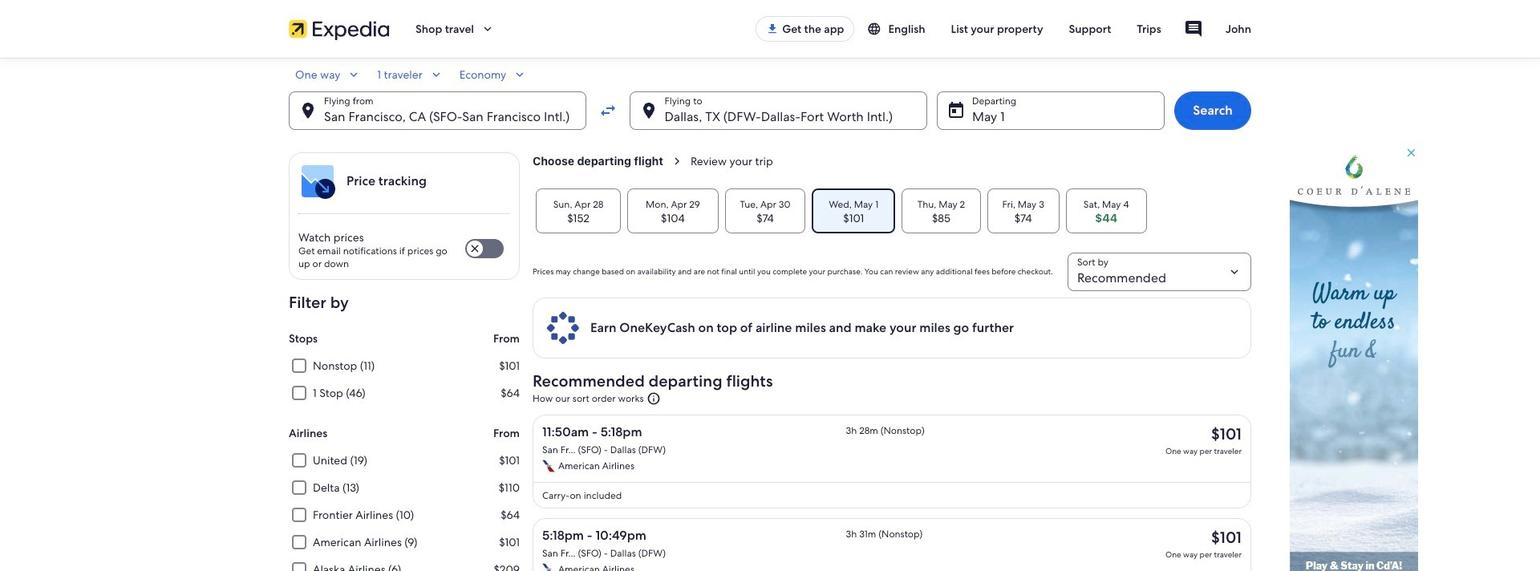 Task type: locate. For each thing, give the bounding box(es) containing it.
price tracking image
[[298, 162, 337, 201]]

small image
[[868, 22, 889, 36], [429, 67, 443, 82], [513, 67, 527, 82]]

expedia logo image
[[289, 18, 390, 40]]

0 horizontal spatial small image
[[429, 67, 443, 82]]

None search field
[[289, 67, 1252, 130]]

download the app button image
[[766, 22, 779, 35]]

small image
[[347, 67, 361, 82]]

step 1 of 2. choose departing flight. current page, choose departing flight element
[[533, 154, 691, 168]]

1 horizontal spatial small image
[[513, 67, 527, 82]]

tab list
[[533, 189, 1252, 233]]

2 horizontal spatial small image
[[868, 22, 889, 36]]

one key blue tier image
[[546, 310, 581, 346]]

list
[[533, 368, 1252, 571]]



Task type: vqa. For each thing, say whether or not it's contained in the screenshot.
'Previous month' image
no



Task type: describe. For each thing, give the bounding box(es) containing it.
trailing image
[[481, 22, 495, 36]]

communication center icon image
[[1184, 19, 1203, 39]]

theme default image
[[647, 392, 661, 406]]

swap origin and destination image
[[599, 101, 618, 120]]



